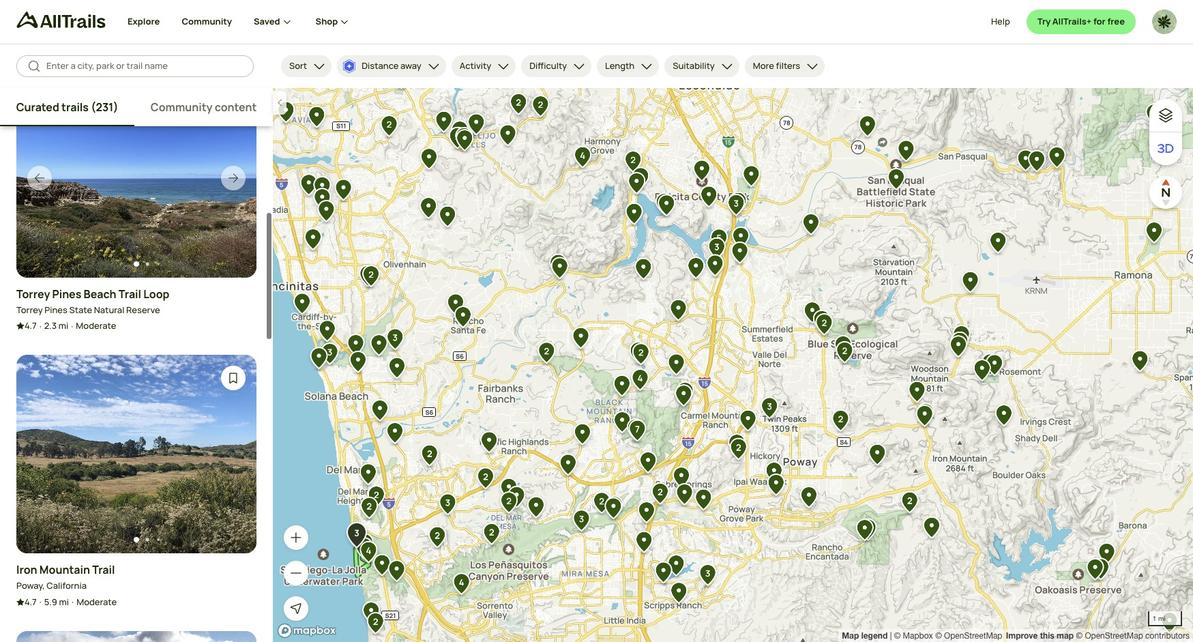 Task type: locate. For each thing, give the bounding box(es) containing it.
5.9
[[44, 596, 57, 608]]

0 vertical spatial moderate
[[76, 319, 116, 332]]

mi
[[59, 319, 68, 332], [59, 596, 69, 608], [1159, 614, 1166, 622]]

community left content on the top left
[[151, 100, 213, 115]]

1 vertical spatial torrey
[[16, 303, 43, 316]]

© right map
[[1077, 631, 1083, 641]]

·
[[39, 320, 41, 332], [71, 320, 73, 332], [39, 596, 41, 608], [72, 596, 74, 608]]

© openstreetmap link
[[936, 631, 1003, 641]]

community content
[[151, 100, 257, 115]]

distance away button
[[337, 55, 446, 77]]

0 vertical spatial pines
[[52, 286, 82, 301]]

add to list image
[[227, 371, 240, 385]]

mi inside 4.7 · 5.9 mi · moderate
[[59, 596, 69, 608]]

0 vertical spatial community
[[182, 15, 232, 27]]

shop link
[[316, 0, 352, 44]]

mi right 5.9
[[59, 596, 69, 608]]

kendall image
[[1153, 10, 1177, 34]]

more filters
[[753, 60, 801, 72]]

0 horizontal spatial trail
[[92, 563, 115, 578]]

free
[[1108, 15, 1125, 27]]

difficulty button
[[522, 55, 592, 77]]

2 navigate next image from the top
[[227, 448, 240, 461]]

1 vertical spatial moderate
[[77, 596, 117, 608]]

poway,
[[16, 580, 45, 592]]

community for community content
[[151, 100, 213, 115]]

torrey pines beach trail loop torrey pines state natural reserve
[[16, 286, 170, 316]]

torrey pines state natural reserve link
[[16, 303, 160, 317]]

tab list
[[0, 88, 273, 126]]

1 mi
[[1153, 614, 1166, 622]]

2 © from the left
[[936, 631, 942, 641]]

mi right 2.3
[[59, 319, 68, 332]]

1 vertical spatial mi
[[59, 596, 69, 608]]

0 vertical spatial 4.7
[[25, 319, 37, 332]]

openstreetmap right map
[[1085, 631, 1144, 641]]

curated
[[16, 100, 59, 115]]

activity button
[[452, 55, 516, 77]]

0 vertical spatial torrey
[[16, 286, 50, 301]]

torrey
[[16, 286, 50, 301], [16, 303, 43, 316]]

list
[[842, 629, 1190, 642]]

moderate inside the 4.7 · 2.3 mi · moderate
[[76, 319, 116, 332]]

navigate next image for 2nd navigate previous icon from the top
[[227, 448, 240, 461]]

moderate down california
[[77, 596, 117, 608]]

0 horizontal spatial openstreetmap
[[945, 631, 1003, 641]]

openstreetmap
[[945, 631, 1003, 641], [1085, 631, 1144, 641]]

list containing map legend
[[842, 629, 1190, 642]]

state
[[69, 303, 92, 316]]

tab list containing curated trails (231)
[[0, 88, 273, 126]]

4.7 left 2.3
[[25, 319, 37, 332]]

© right the mapbox
[[936, 631, 942, 641]]

© openstreetmap contributors link
[[1077, 631, 1190, 641]]

for
[[1094, 15, 1106, 27]]

moderate
[[76, 319, 116, 332], [77, 596, 117, 608]]

iron
[[16, 563, 37, 578]]

4.7
[[25, 319, 37, 332], [25, 596, 37, 608]]

2 4.7 from the top
[[25, 596, 37, 608]]

4.7 inside 4.7 · 5.9 mi · moderate
[[25, 596, 37, 608]]

curated trails (231) tab
[[0, 88, 135, 126]]

4.7 inside the 4.7 · 2.3 mi · moderate
[[25, 319, 37, 332]]

suitability button
[[665, 55, 740, 77]]

1 vertical spatial navigate next image
[[227, 448, 240, 461]]

moderate down torrey pines state natural reserve link
[[76, 319, 116, 332]]

4.7 down poway,
[[25, 596, 37, 608]]

torrey up 2.3
[[16, 286, 50, 301]]

2 vertical spatial mi
[[1159, 614, 1166, 622]]

mountain
[[39, 563, 90, 578]]

moderate inside 4.7 · 5.9 mi · moderate
[[77, 596, 117, 608]]

pines up 2.3
[[45, 303, 68, 316]]

map
[[1057, 631, 1074, 641]]

trail
[[119, 286, 141, 301], [92, 563, 115, 578]]

dialog
[[0, 0, 1194, 642]]

map options image
[[1158, 107, 1175, 124]]

Enter a city, park or trail name field
[[46, 60, 243, 73]]

pines up state
[[52, 286, 82, 301]]

mi for pines
[[59, 319, 68, 332]]

pines
[[52, 286, 82, 301], [45, 303, 68, 316]]

current location image
[[289, 602, 303, 616]]

1 navigate next image from the top
[[227, 171, 240, 185]]

mi right 1
[[1159, 614, 1166, 622]]

navigate previous image
[[33, 171, 46, 185], [33, 448, 46, 461]]

close this dialog image
[[1157, 584, 1170, 598]]

community left saved
[[182, 15, 232, 27]]

©
[[894, 631, 901, 641], [936, 631, 942, 641], [1077, 631, 1083, 641]]

openstreetmap left improve
[[945, 631, 1003, 641]]

help
[[992, 15, 1011, 27]]

try alltrails+ for free
[[1038, 15, 1125, 27]]

contributors
[[1146, 631, 1190, 641]]

0 vertical spatial mi
[[59, 319, 68, 332]]

1 vertical spatial community
[[151, 100, 213, 115]]

1 vertical spatial 4.7
[[25, 596, 37, 608]]

0 vertical spatial trail
[[119, 286, 141, 301]]

california
[[47, 580, 87, 592]]

alltrails image
[[16, 12, 106, 28]]

moderate for beach
[[76, 319, 116, 332]]

1 horizontal spatial ©
[[936, 631, 942, 641]]

trail inside iron mountain trail poway, california
[[92, 563, 115, 578]]

0 horizontal spatial ©
[[894, 631, 901, 641]]

1 vertical spatial navigate previous image
[[33, 448, 46, 461]]

1 4.7 from the top
[[25, 319, 37, 332]]

navigate next image
[[227, 171, 240, 185], [227, 448, 240, 461]]

0 vertical spatial navigate previous image
[[33, 171, 46, 185]]

· left 5.9
[[39, 596, 41, 608]]

None search field
[[16, 55, 254, 77]]

0 vertical spatial navigate next image
[[227, 171, 240, 185]]

mi inside the 4.7 · 2.3 mi · moderate
[[59, 319, 68, 332]]

reserve
[[126, 303, 160, 316]]

this
[[1041, 631, 1055, 641]]

1 vertical spatial trail
[[92, 563, 115, 578]]

enable 3d map image
[[1158, 141, 1175, 157]]

2 horizontal spatial ©
[[1077, 631, 1083, 641]]

community for community
[[182, 15, 232, 27]]

torrey up the 4.7 · 2.3 mi · moderate
[[16, 303, 43, 316]]

improve
[[1007, 631, 1038, 641]]

activity
[[460, 60, 492, 72]]

© right |
[[894, 631, 901, 641]]

saved
[[254, 15, 280, 27]]

content
[[215, 100, 257, 115]]

community inside tab
[[151, 100, 213, 115]]

community
[[182, 15, 232, 27], [151, 100, 213, 115]]

zoom map in image
[[289, 531, 303, 545]]

1 horizontal spatial openstreetmap
[[1085, 631, 1144, 641]]

zoom map out image
[[289, 566, 303, 580]]

difficulty
[[530, 60, 567, 72]]

1 horizontal spatial trail
[[119, 286, 141, 301]]

trail right mountain
[[92, 563, 115, 578]]

try
[[1038, 15, 1051, 27]]

map legend | © mapbox © openstreetmap improve this map © openstreetmap contributors
[[842, 631, 1190, 641]]

trail up reserve
[[119, 286, 141, 301]]

1 navigate previous image from the top
[[33, 171, 46, 185]]

2.3
[[44, 319, 57, 332]]



Task type: describe. For each thing, give the bounding box(es) containing it.
1 torrey from the top
[[16, 286, 50, 301]]

alltrails+
[[1053, 15, 1092, 27]]

try alltrails+ for free link
[[1027, 10, 1136, 34]]

help link
[[992, 10, 1011, 34]]

legend
[[862, 631, 888, 641]]

shop button
[[316, 0, 352, 44]]

trails
[[61, 100, 89, 115]]

saved link
[[254, 0, 294, 44]]

1 vertical spatial pines
[[45, 303, 68, 316]]

mapbox
[[903, 631, 934, 641]]

moderate for trail
[[77, 596, 117, 608]]

1 © from the left
[[894, 631, 901, 641]]

· down california
[[72, 596, 74, 608]]

length button
[[597, 55, 659, 77]]

explore link
[[128, 0, 160, 44]]

more
[[753, 60, 775, 72]]

map legend link
[[842, 631, 890, 641]]

away
[[401, 60, 422, 72]]

saved button
[[254, 0, 316, 44]]

· down state
[[71, 320, 73, 332]]

filters
[[776, 60, 801, 72]]

3 © from the left
[[1077, 631, 1083, 641]]

more filters button
[[745, 55, 825, 77]]

community link
[[182, 0, 232, 44]]

distance away
[[362, 60, 422, 72]]

community content tab
[[135, 88, 273, 126]]

alltrails link
[[16, 12, 128, 34]]

· left 2.3
[[39, 320, 41, 332]]

curated trails (231)
[[16, 100, 118, 115]]

mi for mountain
[[59, 596, 69, 608]]

2 navigate previous image from the top
[[33, 448, 46, 461]]

© mapbox link
[[894, 631, 934, 641]]

reset north and pitch image
[[1153, 179, 1180, 206]]

map region
[[273, 88, 1194, 642]]

beach
[[84, 286, 116, 301]]

map
[[842, 631, 859, 641]]

2 openstreetmap from the left
[[1085, 631, 1144, 641]]

(231)
[[91, 100, 118, 115]]

selected trailhead image
[[343, 519, 371, 554]]

length
[[605, 60, 635, 72]]

explore
[[128, 15, 160, 27]]

1
[[1153, 614, 1157, 622]]

improve this map link
[[1007, 631, 1074, 641]]

loop
[[144, 286, 170, 301]]

4.7 · 5.9 mi · moderate
[[25, 596, 117, 608]]

4.7 for iron
[[25, 596, 37, 608]]

distance
[[362, 60, 399, 72]]

suitability
[[673, 60, 715, 72]]

navigate next image for second navigate previous icon from the bottom of the page
[[227, 171, 240, 185]]

4.7 · 2.3 mi · moderate
[[25, 319, 116, 332]]

|
[[890, 631, 892, 641]]

1 openstreetmap from the left
[[945, 631, 1003, 641]]

trail inside torrey pines beach trail loop torrey pines state natural reserve
[[119, 286, 141, 301]]

2 torrey from the top
[[16, 303, 43, 316]]

sort
[[289, 60, 307, 72]]

natural
[[94, 303, 125, 316]]

sort button
[[281, 55, 332, 77]]

shop
[[316, 15, 338, 27]]

4.7 for torrey
[[25, 319, 37, 332]]

iron mountain trail poway, california
[[16, 563, 115, 592]]



Task type: vqa. For each thing, say whether or not it's contained in the screenshot.
THE 'JOEY COMEAUX' image
no



